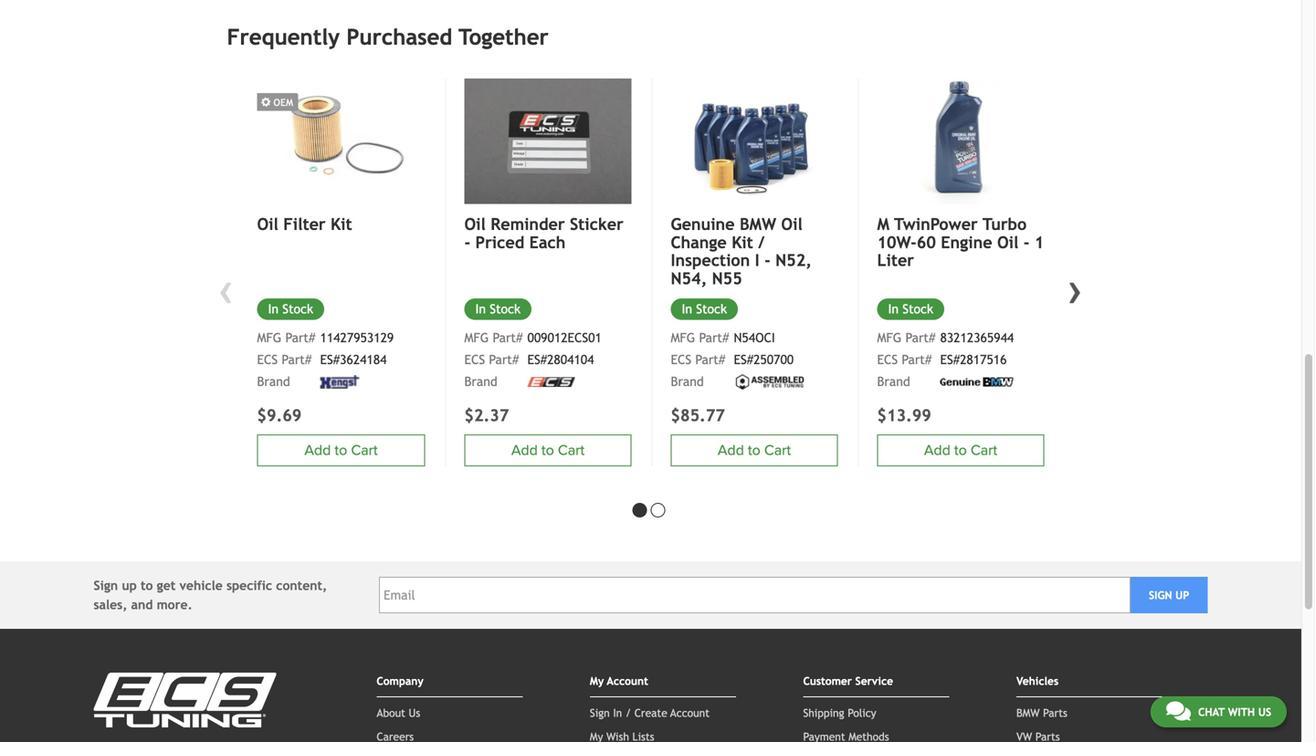 Task type: vqa. For each thing, say whether or not it's contained in the screenshot.


Task type: describe. For each thing, give the bounding box(es) containing it.
customer
[[804, 675, 853, 688]]

to for $13.99
[[955, 442, 967, 460]]

about us link
[[377, 707, 421, 720]]

ecs for $85.77
[[671, 353, 692, 368]]

brand for $9.69
[[257, 375, 290, 389]]

n54,
[[671, 269, 707, 288]]

in for oil reminder sticker - priced each
[[476, 302, 486, 317]]

cart for $85.77
[[765, 442, 791, 460]]

$9.69
[[257, 406, 302, 425]]

part# left 009012ecs01
[[493, 331, 523, 346]]

n52,
[[776, 251, 812, 270]]

stock for oil filter kit
[[283, 302, 313, 317]]

about
[[377, 707, 406, 720]]

in stock for m twinpower turbo 10w-60 engine oil - 1 liter
[[889, 302, 934, 317]]

up for sign up to get vehicle specific content, sales, and more.
[[122, 579, 137, 594]]

1 vertical spatial /
[[626, 707, 632, 720]]

1 vertical spatial bmw
[[1017, 707, 1040, 720]]

es#3624184
[[320, 353, 387, 368]]

create
[[635, 707, 668, 720]]

sign up button
[[1131, 578, 1208, 614]]

es#250700
[[734, 353, 794, 368]]

oil reminder sticker - priced each image
[[465, 79, 632, 204]]

mfg part# 11427953129 ecs part# es#3624184 brand
[[257, 331, 394, 389]]

brand for $2.37
[[465, 375, 498, 389]]

specific
[[227, 579, 272, 594]]

us inside chat with us link
[[1259, 706, 1272, 719]]

- inside oil reminder sticker - priced each
[[465, 233, 471, 252]]

chat
[[1199, 706, 1225, 719]]

assembled by ecs image
[[734, 373, 807, 391]]

add to cart for $85.77
[[718, 442, 791, 460]]

up for sign up
[[1176, 589, 1190, 602]]

part# left 83212365944 at the right of the page
[[906, 331, 936, 346]]

sign in / create account
[[590, 707, 710, 720]]

m twinpower turbo 10w-60 engine oil - 1 liter
[[878, 215, 1045, 270]]

shipping policy
[[804, 707, 877, 720]]

0 horizontal spatial us
[[409, 707, 421, 720]]

mfg for $85.77
[[671, 331, 696, 346]]

sign for sign up to get vehicle specific content, sales, and more.
[[94, 579, 118, 594]]

add to cart for $2.37
[[512, 442, 585, 460]]

brand for $85.77
[[671, 375, 704, 389]]

bmw parts link
[[1017, 707, 1068, 720]]

60
[[917, 233, 937, 252]]

in down the "my account"
[[613, 707, 622, 720]]

oil left filter
[[257, 215, 279, 234]]

add to cart for $9.69
[[305, 442, 378, 460]]

oil inside 'm twinpower turbo 10w-60 engine oil - 1 liter'
[[998, 233, 1019, 252]]

11427953129
[[320, 331, 394, 346]]

$2.37
[[465, 406, 509, 425]]

in stock for oil filter kit
[[268, 302, 313, 317]]

vehicles
[[1017, 675, 1059, 688]]

comments image
[[1167, 701, 1191, 723]]

vehicle
[[180, 579, 223, 594]]

1
[[1035, 233, 1045, 252]]

009012ecs01
[[528, 331, 602, 346]]

/ inside genuine bmw oil change kit / inspection i - n52, n54, n55
[[759, 233, 765, 252]]

filter
[[284, 215, 326, 234]]

sign up to get vehicle specific content, sales, and more.
[[94, 579, 327, 613]]

customer service
[[804, 675, 894, 688]]

mfg part# n54oci ecs part# es#250700 brand
[[671, 331, 794, 389]]

cart for $13.99
[[971, 442, 998, 460]]

n54oci
[[734, 331, 776, 346]]

to for $85.77
[[748, 442, 761, 460]]

add to cart button for $9.69
[[257, 435, 425, 467]]

shipping policy link
[[804, 707, 877, 720]]

parts
[[1044, 707, 1068, 720]]

0 horizontal spatial kit
[[331, 215, 352, 234]]

twinpower
[[895, 215, 978, 234]]

oil inside oil reminder sticker - priced each
[[465, 215, 486, 234]]

›
[[1069, 265, 1083, 314]]

chat with us
[[1199, 706, 1272, 719]]

each
[[530, 233, 566, 252]]

es#2804104
[[528, 353, 594, 368]]

cart for $9.69
[[351, 442, 378, 460]]

sign for sign in / create account
[[590, 707, 610, 720]]

sign in / create account link
[[590, 707, 710, 720]]

Email email field
[[379, 578, 1131, 614]]

in for m twinpower turbo 10w-60 engine oil - 1 liter
[[889, 302, 899, 317]]

ecs for $2.37
[[465, 353, 485, 368]]

policy
[[848, 707, 877, 720]]



Task type: locate. For each thing, give the bounding box(es) containing it.
add to cart for $13.99
[[925, 442, 998, 460]]

10w-
[[878, 233, 917, 252]]

1 horizontal spatial bmw
[[1017, 707, 1040, 720]]

3 in stock from the left
[[682, 302, 727, 317]]

in down liter
[[889, 302, 899, 317]]

us right about on the bottom left of page
[[409, 707, 421, 720]]

ecs for $9.69
[[257, 353, 278, 368]]

i
[[755, 251, 760, 270]]

add down hengst icon
[[305, 442, 331, 460]]

stock for m twinpower turbo 10w-60 engine oil - 1 liter
[[903, 302, 934, 317]]

4 add to cart button from the left
[[878, 435, 1045, 467]]

add down $85.77
[[718, 442, 745, 460]]

add down $13.99
[[925, 442, 951, 460]]

oil reminder sticker - priced each
[[465, 215, 624, 252]]

ecs up $13.99
[[878, 353, 898, 368]]

reminder
[[491, 215, 565, 234]]

add to cart down $13.99
[[925, 442, 998, 460]]

0 horizontal spatial -
[[465, 233, 471, 252]]

3 ecs from the left
[[671, 353, 692, 368]]

2 add to cart button from the left
[[465, 435, 632, 467]]

brand up $85.77
[[671, 375, 704, 389]]

stock up the mfg part# 009012ecs01 ecs part# es#2804104 brand
[[490, 302, 521, 317]]

2 cart from the left
[[558, 442, 585, 460]]

brand inside the mfg part# 009012ecs01 ecs part# es#2804104 brand
[[465, 375, 498, 389]]

in
[[268, 302, 279, 317], [476, 302, 486, 317], [682, 302, 693, 317], [889, 302, 899, 317], [613, 707, 622, 720]]

sign inside sign up to get vehicle specific content, sales, and more.
[[94, 579, 118, 594]]

in stock up mfg part# 11427953129 ecs part# es#3624184 brand
[[268, 302, 313, 317]]

purchased
[[347, 24, 453, 50]]

/ left n52,
[[759, 233, 765, 252]]

mfg for $9.69
[[257, 331, 282, 346]]

cart
[[351, 442, 378, 460], [558, 442, 585, 460], [765, 442, 791, 460], [971, 442, 998, 460]]

mfg inside 'mfg part# 83212365944 ecs part# es#2817516 brand'
[[878, 331, 902, 346]]

1 horizontal spatial sign
[[590, 707, 610, 720]]

ecs inside mfg part# 11427953129 ecs part# es#3624184 brand
[[257, 353, 278, 368]]

cart for $2.37
[[558, 442, 585, 460]]

2 brand from the left
[[465, 375, 498, 389]]

account
[[607, 675, 649, 688], [671, 707, 710, 720]]

2 add to cart from the left
[[512, 442, 585, 460]]

m twinpower turbo 10w-60 engine oil - 1 liter link
[[878, 215, 1045, 270]]

ecs
[[257, 353, 278, 368], [465, 353, 485, 368], [671, 353, 692, 368], [878, 353, 898, 368]]

1 horizontal spatial account
[[671, 707, 710, 720]]

inspection
[[671, 251, 750, 270]]

add for $2.37
[[512, 442, 538, 460]]

add to cart button
[[257, 435, 425, 467], [465, 435, 632, 467], [671, 435, 838, 467], [878, 435, 1045, 467]]

stock up mfg part# 11427953129 ecs part# es#3624184 brand
[[283, 302, 313, 317]]

to down genuine bmw image
[[955, 442, 967, 460]]

service
[[856, 675, 894, 688]]

my
[[590, 675, 604, 688]]

mfg inside the mfg part# 009012ecs01 ecs part# es#2804104 brand
[[465, 331, 489, 346]]

part# left 'es#2804104'
[[489, 353, 519, 368]]

brand up $9.69
[[257, 375, 290, 389]]

3 cart from the left
[[765, 442, 791, 460]]

$85.77
[[671, 406, 725, 425]]

bmw
[[740, 215, 777, 234], [1017, 707, 1040, 720]]

mfg inside mfg part# n54oci ecs part# es#250700 brand
[[671, 331, 696, 346]]

ecs up $9.69
[[257, 353, 278, 368]]

up inside sign up to get vehicle specific content, sales, and more.
[[122, 579, 137, 594]]

- left priced
[[465, 233, 471, 252]]

part# left the es#3624184
[[282, 353, 312, 368]]

part# left "11427953129"
[[286, 331, 316, 346]]

add to cart button for $13.99
[[878, 435, 1045, 467]]

n55
[[712, 269, 743, 288]]

- right the i
[[765, 251, 771, 270]]

mfg
[[257, 331, 282, 346], [465, 331, 489, 346], [671, 331, 696, 346], [878, 331, 902, 346]]

oil filter kit image
[[257, 79, 425, 205]]

in stock down n54,
[[682, 302, 727, 317]]

add to cart down hengst icon
[[305, 442, 378, 460]]

engine
[[941, 233, 993, 252]]

1 horizontal spatial -
[[765, 251, 771, 270]]

part# left es#250700
[[696, 353, 726, 368]]

to down assembled by ecs image
[[748, 442, 761, 460]]

2 mfg from the left
[[465, 331, 489, 346]]

brand inside mfg part# n54oci ecs part# es#250700 brand
[[671, 375, 704, 389]]

3 stock from the left
[[697, 302, 727, 317]]

add for $9.69
[[305, 442, 331, 460]]

2 horizontal spatial -
[[1024, 233, 1030, 252]]

stock down liter
[[903, 302, 934, 317]]

0 vertical spatial account
[[607, 675, 649, 688]]

4 add to cart from the left
[[925, 442, 998, 460]]

in stock up the mfg part# 009012ecs01 ecs part# es#2804104 brand
[[476, 302, 521, 317]]

oil inside genuine bmw oil change kit / inspection i - n52, n54, n55
[[782, 215, 803, 234]]

add to cart button down hengst icon
[[257, 435, 425, 467]]

brand up $13.99
[[878, 375, 911, 389]]

up inside button
[[1176, 589, 1190, 602]]

add to cart down $85.77
[[718, 442, 791, 460]]

4 brand from the left
[[878, 375, 911, 389]]

shipping
[[804, 707, 845, 720]]

› link
[[1062, 265, 1090, 314]]

$13.99
[[878, 406, 932, 425]]

4 ecs from the left
[[878, 353, 898, 368]]

1 add from the left
[[305, 442, 331, 460]]

stock down n55
[[697, 302, 727, 317]]

together
[[459, 24, 549, 50]]

in stock down liter
[[889, 302, 934, 317]]

about us
[[377, 707, 421, 720]]

1 stock from the left
[[283, 302, 313, 317]]

sign inside button
[[1150, 589, 1173, 602]]

and
[[131, 598, 153, 613]]

1 vertical spatial account
[[671, 707, 710, 720]]

mfg down liter
[[878, 331, 902, 346]]

to for $9.69
[[335, 442, 347, 460]]

kit right filter
[[331, 215, 352, 234]]

brand inside mfg part# 11427953129 ecs part# es#3624184 brand
[[257, 375, 290, 389]]

account right create
[[671, 707, 710, 720]]

more.
[[157, 598, 193, 613]]

mfg for $2.37
[[465, 331, 489, 346]]

in down priced
[[476, 302, 486, 317]]

oil left 1
[[998, 233, 1019, 252]]

bmw up the i
[[740, 215, 777, 234]]

genuine
[[671, 215, 735, 234]]

stock
[[283, 302, 313, 317], [490, 302, 521, 317], [697, 302, 727, 317], [903, 302, 934, 317]]

mfg up $9.69
[[257, 331, 282, 346]]

in for genuine bmw oil change kit / inspection i - n52, n54, n55
[[682, 302, 693, 317]]

2 in stock from the left
[[476, 302, 521, 317]]

mfg inside mfg part# 11427953129 ecs part# es#3624184 brand
[[257, 331, 282, 346]]

hengst image
[[320, 375, 360, 389]]

2 stock from the left
[[490, 302, 521, 317]]

genuine bmw oil change kit / inspection i - n52, n54, n55
[[671, 215, 812, 288]]

oil up n52,
[[782, 215, 803, 234]]

cart down assembled by ecs image
[[765, 442, 791, 460]]

1 horizontal spatial us
[[1259, 706, 1272, 719]]

to inside sign up to get vehicle specific content, sales, and more.
[[141, 579, 153, 594]]

-
[[465, 233, 471, 252], [1024, 233, 1030, 252], [765, 251, 771, 270]]

sign for sign up
[[1150, 589, 1173, 602]]

to down hengst icon
[[335, 442, 347, 460]]

add to cart
[[305, 442, 378, 460], [512, 442, 585, 460], [718, 442, 791, 460], [925, 442, 998, 460]]

/ left create
[[626, 707, 632, 720]]

add for $13.99
[[925, 442, 951, 460]]

content,
[[276, 579, 327, 594]]

4 add from the left
[[925, 442, 951, 460]]

part# left n54oci
[[699, 331, 729, 346]]

add
[[305, 442, 331, 460], [512, 442, 538, 460], [718, 442, 745, 460], [925, 442, 951, 460]]

1 mfg from the left
[[257, 331, 282, 346]]

account right my
[[607, 675, 649, 688]]

to down ecs image
[[542, 442, 554, 460]]

ecs inside 'mfg part# 83212365944 ecs part# es#2817516 brand'
[[878, 353, 898, 368]]

- inside 'm twinpower turbo 10w-60 engine oil - 1 liter'
[[1024, 233, 1030, 252]]

mfg up $2.37
[[465, 331, 489, 346]]

frequently purchased together
[[227, 24, 549, 50]]

us right with at right
[[1259, 706, 1272, 719]]

oil filter kit link
[[257, 215, 425, 234]]

kit inside genuine bmw oil change kit / inspection i - n52, n54, n55
[[732, 233, 754, 252]]

with
[[1229, 706, 1256, 719]]

ecs up $85.77
[[671, 353, 692, 368]]

cart down hengst icon
[[351, 442, 378, 460]]

add to cart button for $2.37
[[465, 435, 632, 467]]

oil reminder sticker - priced each link
[[465, 215, 632, 252]]

ecs inside the mfg part# 009012ecs01 ecs part# es#2804104 brand
[[465, 353, 485, 368]]

brand
[[257, 375, 290, 389], [465, 375, 498, 389], [671, 375, 704, 389], [878, 375, 911, 389]]

my account
[[590, 675, 649, 688]]

us
[[1259, 706, 1272, 719], [409, 707, 421, 720]]

cart down ecs image
[[558, 442, 585, 460]]

3 brand from the left
[[671, 375, 704, 389]]

1 in stock from the left
[[268, 302, 313, 317]]

4 mfg from the left
[[878, 331, 902, 346]]

m twinpower turbo 10w-60 engine oil - 1 liter image
[[878, 79, 1045, 204]]

mfg part# 009012ecs01 ecs part# es#2804104 brand
[[465, 331, 602, 389]]

oil filter kit
[[257, 215, 352, 234]]

1 brand from the left
[[257, 375, 290, 389]]

add for $85.77
[[718, 442, 745, 460]]

priced
[[476, 233, 525, 252]]

2 add from the left
[[512, 442, 538, 460]]

genuine bmw oil change kit / inspection i - n52, n54, n55 image
[[671, 79, 838, 204]]

oil
[[257, 215, 279, 234], [465, 215, 486, 234], [782, 215, 803, 234], [998, 233, 1019, 252]]

brand up $2.37
[[465, 375, 498, 389]]

add to cart button down ecs image
[[465, 435, 632, 467]]

in stock
[[268, 302, 313, 317], [476, 302, 521, 317], [682, 302, 727, 317], [889, 302, 934, 317]]

in for oil filter kit
[[268, 302, 279, 317]]

in down n54,
[[682, 302, 693, 317]]

ecs tuning image
[[94, 674, 276, 728]]

liter
[[878, 251, 915, 270]]

es#2817516
[[941, 353, 1007, 368]]

genuine bmw image
[[941, 378, 1014, 387]]

83212365944
[[941, 331, 1015, 346]]

1 add to cart button from the left
[[257, 435, 425, 467]]

sticker
[[570, 215, 624, 234]]

to left get at left
[[141, 579, 153, 594]]

in stock for oil reminder sticker - priced each
[[476, 302, 521, 317]]

1 horizontal spatial /
[[759, 233, 765, 252]]

kit left the i
[[732, 233, 754, 252]]

3 add to cart from the left
[[718, 442, 791, 460]]

bmw left parts
[[1017, 707, 1040, 720]]

0 horizontal spatial /
[[626, 707, 632, 720]]

2 ecs from the left
[[465, 353, 485, 368]]

ecs inside mfg part# n54oci ecs part# es#250700 brand
[[671, 353, 692, 368]]

3 mfg from the left
[[671, 331, 696, 346]]

sales,
[[94, 598, 127, 613]]

in up mfg part# 11427953129 ecs part# es#3624184 brand
[[268, 302, 279, 317]]

oil left reminder
[[465, 215, 486, 234]]

1 horizontal spatial up
[[1176, 589, 1190, 602]]

in stock for genuine bmw oil change kit / inspection i - n52, n54, n55
[[682, 302, 727, 317]]

m
[[878, 215, 890, 234]]

stock for genuine bmw oil change kit / inspection i - n52, n54, n55
[[697, 302, 727, 317]]

sign up
[[1150, 589, 1190, 602]]

1 horizontal spatial kit
[[732, 233, 754, 252]]

genuine bmw oil change kit / inspection i - n52, n54, n55 link
[[671, 215, 838, 288]]

kit
[[331, 215, 352, 234], [732, 233, 754, 252]]

0 horizontal spatial sign
[[94, 579, 118, 594]]

part# up $13.99
[[902, 353, 932, 368]]

brand for $13.99
[[878, 375, 911, 389]]

bmw inside genuine bmw oil change kit / inspection i - n52, n54, n55
[[740, 215, 777, 234]]

turbo
[[983, 215, 1027, 234]]

0 vertical spatial bmw
[[740, 215, 777, 234]]

add to cart button down $85.77
[[671, 435, 838, 467]]

ecs image
[[528, 377, 575, 387]]

1 ecs from the left
[[257, 353, 278, 368]]

mfg down n54,
[[671, 331, 696, 346]]

mfg part# 83212365944 ecs part# es#2817516 brand
[[878, 331, 1015, 389]]

change
[[671, 233, 727, 252]]

4 in stock from the left
[[889, 302, 934, 317]]

frequently
[[227, 24, 340, 50]]

add to cart button for $85.77
[[671, 435, 838, 467]]

brand inside 'mfg part# 83212365944 ecs part# es#2817516 brand'
[[878, 375, 911, 389]]

bmw parts
[[1017, 707, 1068, 720]]

chat with us link
[[1151, 697, 1288, 728]]

ecs for $13.99
[[878, 353, 898, 368]]

0 horizontal spatial bmw
[[740, 215, 777, 234]]

4 cart from the left
[[971, 442, 998, 460]]

company
[[377, 675, 424, 688]]

ecs up $2.37
[[465, 353, 485, 368]]

add down ecs image
[[512, 442, 538, 460]]

add to cart button down $13.99
[[878, 435, 1045, 467]]

3 add from the left
[[718, 442, 745, 460]]

- inside genuine bmw oil change kit / inspection i - n52, n54, n55
[[765, 251, 771, 270]]

cart down genuine bmw image
[[971, 442, 998, 460]]

add to cart down ecs image
[[512, 442, 585, 460]]

get
[[157, 579, 176, 594]]

1 add to cart from the left
[[305, 442, 378, 460]]

up
[[122, 579, 137, 594], [1176, 589, 1190, 602]]

- left 1
[[1024, 233, 1030, 252]]

0 horizontal spatial up
[[122, 579, 137, 594]]

stock for oil reminder sticker - priced each
[[490, 302, 521, 317]]

4 stock from the left
[[903, 302, 934, 317]]

3 add to cart button from the left
[[671, 435, 838, 467]]

2 horizontal spatial sign
[[1150, 589, 1173, 602]]

part#
[[286, 331, 316, 346], [493, 331, 523, 346], [699, 331, 729, 346], [906, 331, 936, 346], [282, 353, 312, 368], [489, 353, 519, 368], [696, 353, 726, 368], [902, 353, 932, 368]]

0 vertical spatial /
[[759, 233, 765, 252]]

mfg for $13.99
[[878, 331, 902, 346]]

0 horizontal spatial account
[[607, 675, 649, 688]]

to for $2.37
[[542, 442, 554, 460]]

1 cart from the left
[[351, 442, 378, 460]]



